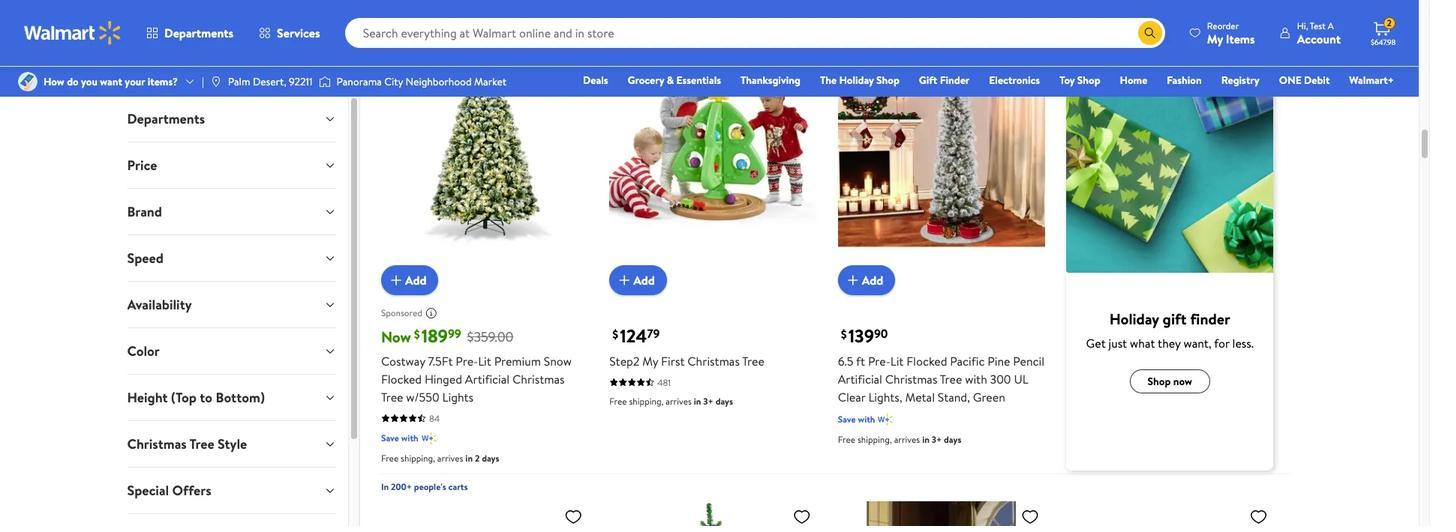 Task type: describe. For each thing, give the bounding box(es) containing it.
deals
[[583, 73, 608, 88]]

availability tab
[[115, 282, 348, 328]]

want,
[[1184, 335, 1212, 352]]

189
[[422, 323, 448, 349]]

0 horizontal spatial shipping,
[[401, 453, 435, 465]]

do
[[67, 74, 79, 89]]

reorder my items
[[1207, 19, 1255, 47]]

lulive 6ft artificial christmas tree w/ 800 tips, holiday xmas tree for indoor outdoor decor, fir christmas tree with metal base - green image
[[610, 502, 817, 527]]

$647.98
[[1371, 37, 1396, 47]]

services button
[[246, 15, 333, 51]]

free shipping, arrives in 2 days
[[381, 453, 499, 465]]

thanksgiving
[[741, 73, 801, 88]]

registry link
[[1215, 72, 1267, 89]]

1 vertical spatial with
[[858, 413, 875, 426]]

2 $647.98
[[1371, 17, 1396, 47]]

the holiday shop
[[820, 73, 900, 88]]

in
[[381, 481, 389, 494]]

2 inside 2 $647.98
[[1387, 17, 1392, 29]]

your
[[125, 74, 145, 89]]

84
[[429, 413, 440, 425]]

items?
[[148, 74, 178, 89]]

snow
[[544, 353, 572, 370]]

less.
[[1233, 335, 1254, 352]]

sponsored
[[381, 307, 422, 320]]

$ for 124
[[613, 327, 619, 343]]

300
[[990, 371, 1011, 388]]

92211
[[289, 74, 313, 89]]

electronics link
[[983, 72, 1047, 89]]

departments inside popup button
[[164, 25, 233, 41]]

add for 124
[[634, 272, 655, 289]]

desert,
[[253, 74, 286, 89]]

special
[[127, 482, 169, 501]]

want
[[100, 74, 122, 89]]

save with for walmart plus icon to the bottom
[[381, 432, 419, 445]]

shipping, for 124
[[629, 395, 664, 408]]

toy
[[1060, 73, 1075, 88]]

1 vertical spatial walmart plus image
[[422, 432, 437, 447]]

free shipping, arrives in 3+ days for 139
[[838, 434, 962, 447]]

in for 124
[[694, 395, 701, 408]]

lit inside now $ 189 99 $359.00 costway 7.5ft pre-lit premium snow flocked hinged artificial christmas tree w/550 lights
[[478, 353, 491, 370]]

first
[[661, 353, 685, 370]]

$ inside now $ 189 99 $359.00 costway 7.5ft pre-lit premium snow flocked hinged artificial christmas tree w/550 lights
[[414, 327, 420, 343]]

add to cart image
[[616, 272, 634, 290]]

neighborhood
[[406, 74, 472, 89]]

green
[[973, 389, 1005, 406]]

price tab
[[115, 143, 348, 188]]

lit inside 6.5 ft pre-lit flocked pacific pine pencil artificial christmas tree with 300 ul clear lights, metal stand, green
[[891, 353, 904, 370]]

days for 124
[[716, 395, 733, 408]]

one
[[1279, 73, 1302, 88]]

color
[[127, 342, 160, 361]]

to
[[200, 389, 213, 408]]

pine
[[988, 353, 1011, 370]]

what
[[1130, 335, 1155, 352]]

now $ 189 99 $359.00 costway 7.5ft pre-lit premium snow flocked hinged artificial christmas tree w/550 lights
[[381, 323, 572, 406]]

grocery & essentials
[[628, 73, 721, 88]]

0 horizontal spatial holiday
[[839, 73, 874, 88]]

free for 139
[[838, 434, 856, 447]]

add to favorites list, step2 my first christmas tree image
[[793, 9, 811, 28]]

1 vertical spatial save
[[381, 432, 399, 445]]

hinged
[[425, 371, 462, 388]]

services
[[277, 25, 320, 41]]

90
[[874, 326, 888, 343]]

availability
[[127, 296, 192, 314]]

toy shop link
[[1053, 72, 1107, 89]]

1 add button from the left
[[381, 266, 439, 296]]

christmas right first
[[688, 353, 740, 370]]

holiday inside holiday gift finder get just what they want, for less.
[[1110, 309, 1159, 329]]

add to favorites list, 7 ft pre-lit brinkley pencil pine artificial christmas tree, clear led lights, by holiday time image
[[565, 508, 583, 527]]

clear search field text image
[[1120, 27, 1132, 39]]

panorama city neighborhood market
[[337, 74, 507, 89]]

free shipping, arrives in 3+ days for 124
[[610, 395, 733, 408]]

6.5 ft pre-lit flocked pacific pine pencil artificial christmas tree with 300 ul clear lights, metal stand, green
[[838, 353, 1045, 406]]

add to favorites list, lulive 6ft artificial christmas tree w/ 800 tips, holiday xmas tree for indoor outdoor decor, fir christmas tree with metal base - green image
[[793, 508, 811, 527]]

days for 139
[[944, 434, 962, 447]]

add button for 124
[[610, 266, 667, 296]]

grocery
[[628, 73, 664, 88]]

6.5 ft pre-lit flocked pacific pine pencil artificial christmas tree with 300 ul clear lights, metal stand, green image
[[838, 3, 1045, 284]]

debit
[[1304, 73, 1330, 88]]

free for 124
[[610, 395, 627, 408]]

7 ft bridgeport spruce artificial christmas tree with 300 warm white led, metal hinges & foldable base, by holiday time image
[[838, 502, 1045, 527]]

test
[[1310, 19, 1326, 32]]

christmas inside dropdown button
[[127, 435, 187, 454]]

brand
[[127, 203, 162, 221]]

$ 124 79
[[613, 323, 660, 349]]

how
[[44, 74, 64, 89]]

departments inside dropdown button
[[127, 110, 205, 128]]

market
[[474, 74, 507, 89]]

height
[[127, 389, 168, 408]]

shipping, for 139
[[858, 434, 892, 447]]

3+ for 124
[[703, 395, 714, 408]]

christmas tree style
[[127, 435, 247, 454]]

get
[[1086, 335, 1106, 352]]

the
[[820, 73, 837, 88]]

holiday gift finder. get just what they want, for less. shop now. image
[[1066, 0, 1274, 273]]

artificial inside 6.5 ft pre-lit flocked pacific pine pencil artificial christmas tree with 300 ul clear lights, metal stand, green
[[838, 371, 883, 388]]

step2
[[610, 353, 640, 370]]

speed
[[127, 249, 164, 268]]

add to favorites list, 6.5 ft pre-lit flocked pacific pine pencil artificial christmas tree with 300 ul clear lights, metal stand, green image
[[1021, 9, 1039, 28]]

how do you want your items?
[[44, 74, 178, 89]]

finder
[[940, 73, 970, 88]]

step2 my first christmas tree
[[610, 353, 765, 370]]

non-lit donner fir artificial christmas tree, 7.5 ft, by holiday time image
[[1066, 502, 1274, 527]]

christmas tree style button
[[115, 422, 348, 468]]

0 horizontal spatial arrives
[[437, 453, 463, 465]]

lights,
[[869, 389, 903, 406]]

christmas inside now $ 189 99 $359.00 costway 7.5ft pre-lit premium snow flocked hinged artificial christmas tree w/550 lights
[[513, 371, 565, 388]]

price
[[127, 156, 157, 175]]

artificial inside now $ 189 99 $359.00 costway 7.5ft pre-lit premium snow flocked hinged artificial christmas tree w/550 lights
[[465, 371, 510, 388]]

Walmart Site-Wide search field
[[345, 18, 1165, 48]]

grocery & essentials link
[[621, 72, 728, 89]]

account
[[1297, 30, 1341, 47]]

reorder
[[1207, 19, 1239, 32]]

availability button
[[115, 282, 348, 328]]



Task type: vqa. For each thing, say whether or not it's contained in the screenshot.
the My to the top
yes



Task type: locate. For each thing, give the bounding box(es) containing it.
in 200+ people's carts
[[381, 481, 468, 494]]

0 vertical spatial free
[[610, 395, 627, 408]]

2 add to cart image from the left
[[844, 272, 862, 290]]

0 horizontal spatial save
[[381, 432, 399, 445]]

0 horizontal spatial lit
[[478, 353, 491, 370]]

3 $ from the left
[[841, 327, 847, 343]]

christmas inside 6.5 ft pre-lit flocked pacific pine pencil artificial christmas tree with 300 ul clear lights, metal stand, green
[[885, 371, 938, 388]]

3+ down step2 my first christmas tree
[[703, 395, 714, 408]]

with down clear
[[858, 413, 875, 426]]

walmart plus image down 84
[[422, 432, 437, 447]]

0 horizontal spatial 2
[[475, 453, 480, 465]]

0 horizontal spatial add to cart image
[[387, 272, 405, 290]]

shop inside toy shop link
[[1078, 73, 1101, 88]]

 image for panorama
[[319, 74, 331, 89]]

$359.00
[[467, 328, 514, 347]]

my
[[1207, 30, 1223, 47], [643, 353, 658, 370]]

7 ft pre-lit brinkley pencil pine artificial christmas tree, clear led lights, by holiday time image
[[381, 502, 589, 527]]

shipping,
[[629, 395, 664, 408], [858, 434, 892, 447], [401, 453, 435, 465]]

2 lit from the left
[[891, 353, 904, 370]]

Search search field
[[345, 18, 1165, 48]]

you
[[81, 74, 97, 89]]

1 horizontal spatial 3+
[[932, 434, 942, 447]]

2 vertical spatial free
[[381, 453, 399, 465]]

registry
[[1222, 73, 1260, 88]]

walmart+
[[1350, 73, 1394, 88]]

free
[[610, 395, 627, 408], [838, 434, 856, 447], [381, 453, 399, 465]]

0 horizontal spatial pre-
[[456, 353, 478, 370]]

79
[[647, 326, 660, 343]]

arrives
[[666, 395, 692, 408], [894, 434, 920, 447], [437, 453, 463, 465]]

my for reorder
[[1207, 30, 1223, 47]]

add button up $ 124 79
[[610, 266, 667, 296]]

arrives for 124
[[666, 395, 692, 408]]

fashion
[[1167, 73, 1202, 88]]

lit right 'ft'
[[891, 353, 904, 370]]

0 vertical spatial shipping,
[[629, 395, 664, 408]]

add to favorites list, 7 ft bridgeport spruce artificial christmas tree with 300 warm white led, metal hinges & foldable base, by holiday time image
[[1021, 508, 1039, 527]]

days
[[716, 395, 733, 408], [944, 434, 962, 447], [482, 453, 499, 465]]

costway 7.5ft pre-lit premium snow flocked hinged artificial christmas tree w/550 lights image
[[381, 3, 589, 284]]

free down clear
[[838, 434, 856, 447]]

add up 90
[[862, 272, 883, 289]]

2 add button from the left
[[610, 266, 667, 296]]

christmas tree style tab
[[115, 422, 348, 468]]

pre-
[[456, 353, 478, 370], [868, 353, 891, 370]]

toy shop
[[1060, 73, 1101, 88]]

1 horizontal spatial in
[[694, 395, 701, 408]]

add to favorites list, non-lit donner fir artificial christmas tree, 7.5 ft, by holiday time image
[[1250, 508, 1268, 527]]

free down step2 on the bottom of page
[[610, 395, 627, 408]]

0 vertical spatial my
[[1207, 30, 1223, 47]]

2 artificial from the left
[[838, 371, 883, 388]]

special offers button
[[115, 468, 348, 514]]

add button up sponsored in the bottom of the page
[[381, 266, 439, 296]]

0 horizontal spatial in
[[466, 453, 473, 465]]

7.5ft
[[428, 353, 453, 370]]

stand,
[[938, 389, 970, 406]]

0 horizontal spatial with
[[401, 432, 419, 445]]

save with down clear
[[838, 413, 875, 426]]

1 horizontal spatial days
[[716, 395, 733, 408]]

tree inside dropdown button
[[190, 435, 214, 454]]

1 horizontal spatial my
[[1207, 30, 1223, 47]]

2 horizontal spatial arrives
[[894, 434, 920, 447]]

200+
[[391, 481, 412, 494]]

artificial down 'ft'
[[838, 371, 883, 388]]

$ inside $ 124 79
[[613, 327, 619, 343]]

0 vertical spatial 3+
[[703, 395, 714, 408]]

0 horizontal spatial $
[[414, 327, 420, 343]]

tree inside now $ 189 99 $359.00 costway 7.5ft pre-lit premium snow flocked hinged artificial christmas tree w/550 lights
[[381, 389, 403, 406]]

add to cart image for costway 7.5ft pre-lit premium snow flocked hinged artificial christmas tree w/550 lights image
[[387, 272, 405, 290]]

1 horizontal spatial pre-
[[868, 353, 891, 370]]

0 horizontal spatial days
[[482, 453, 499, 465]]

1 horizontal spatial save with
[[838, 413, 875, 426]]

deals link
[[576, 72, 615, 89]]

0 vertical spatial free shipping, arrives in 3+ days
[[610, 395, 733, 408]]

tree inside 6.5 ft pre-lit flocked pacific pine pencil artificial christmas tree with 300 ul clear lights, metal stand, green
[[940, 371, 962, 388]]

pencil
[[1013, 353, 1045, 370]]

flocked inside now $ 189 99 $359.00 costway 7.5ft pre-lit premium snow flocked hinged artificial christmas tree w/550 lights
[[381, 371, 422, 388]]

0 vertical spatial flocked
[[907, 353, 947, 370]]

flocked
[[907, 353, 947, 370], [381, 371, 422, 388]]

2 horizontal spatial free
[[838, 434, 856, 447]]

1 horizontal spatial shop
[[1078, 73, 1101, 88]]

my inside reorder my items
[[1207, 30, 1223, 47]]

costway
[[381, 353, 425, 370]]

essentials
[[677, 73, 721, 88]]

free shipping, arrives in 3+ days down 'lights,'
[[838, 434, 962, 447]]

now
[[381, 327, 411, 347]]

in down step2 my first christmas tree
[[694, 395, 701, 408]]

artificial up lights
[[465, 371, 510, 388]]

2 vertical spatial in
[[466, 453, 473, 465]]

add button
[[381, 266, 439, 296], [610, 266, 667, 296], [838, 266, 896, 296]]

ul
[[1014, 371, 1029, 388]]

items
[[1226, 30, 1255, 47]]

add up sponsored in the bottom of the page
[[405, 272, 427, 289]]

add
[[405, 272, 427, 289], [634, 272, 655, 289], [862, 272, 883, 289]]

departments up |
[[164, 25, 233, 41]]

1 horizontal spatial save
[[838, 413, 856, 426]]

ad disclaimer and feedback for ingridsponsoredproducts image
[[425, 308, 437, 320]]

1 vertical spatial 3+
[[932, 434, 942, 447]]

brand tab
[[115, 189, 348, 235]]

save down clear
[[838, 413, 856, 426]]

departments
[[164, 25, 233, 41], [127, 110, 205, 128]]

price button
[[115, 143, 348, 188]]

walmart plus image
[[878, 413, 893, 428], [422, 432, 437, 447]]

1 vertical spatial free shipping, arrives in 3+ days
[[838, 434, 962, 447]]

0 vertical spatial save
[[838, 413, 856, 426]]

$ 139 90
[[841, 323, 888, 349]]

shipping, down 'lights,'
[[858, 434, 892, 447]]

 image left how
[[18, 72, 38, 92]]

shipping, down the 481
[[629, 395, 664, 408]]

$ left 189 on the left
[[414, 327, 420, 343]]

departments button
[[134, 15, 246, 51]]

palm desert, 92211
[[228, 74, 313, 89]]

my left the items
[[1207, 30, 1223, 47]]

my left first
[[643, 353, 658, 370]]

ft
[[856, 353, 865, 370]]

in down metal
[[922, 434, 930, 447]]

color tab
[[115, 329, 348, 374]]

 image for how
[[18, 72, 38, 92]]

1 horizontal spatial shipping,
[[629, 395, 664, 408]]

1 horizontal spatial add button
[[610, 266, 667, 296]]

add for 139
[[862, 272, 883, 289]]

2 $ from the left
[[613, 327, 619, 343]]

2 add from the left
[[634, 272, 655, 289]]

1 lit from the left
[[478, 353, 491, 370]]

christmas up "special"
[[127, 435, 187, 454]]

0 horizontal spatial save with
[[381, 432, 419, 445]]

2 up $647.98
[[1387, 17, 1392, 29]]

with inside 6.5 ft pre-lit flocked pacific pine pencil artificial christmas tree with 300 ul clear lights, metal stand, green
[[965, 371, 987, 388]]

1 horizontal spatial  image
[[319, 74, 331, 89]]

2 horizontal spatial with
[[965, 371, 987, 388]]

1 horizontal spatial holiday
[[1110, 309, 1159, 329]]

gift finder link
[[912, 72, 977, 89]]

arrives down the 481
[[666, 395, 692, 408]]

0 horizontal spatial walmart plus image
[[422, 432, 437, 447]]

walmart+ link
[[1343, 72, 1401, 89]]

0 horizontal spatial flocked
[[381, 371, 422, 388]]

walmart plus image down 'lights,'
[[878, 413, 893, 428]]

my for step2
[[643, 353, 658, 370]]

shop inside the holiday shop link
[[877, 73, 900, 88]]

0 vertical spatial 2
[[1387, 17, 1392, 29]]

1 shop from the left
[[877, 73, 900, 88]]

shop left gift
[[877, 73, 900, 88]]

0 vertical spatial save with
[[838, 413, 875, 426]]

in for 139
[[922, 434, 930, 447]]

1 vertical spatial holiday
[[1110, 309, 1159, 329]]

1 horizontal spatial arrives
[[666, 395, 692, 408]]

in up carts
[[466, 453, 473, 465]]

holiday gift finder get just what they want, for less.
[[1086, 309, 1254, 352]]

height (top to bottom) button
[[115, 375, 348, 421]]

 image right 92211
[[319, 74, 331, 89]]

2 vertical spatial shipping,
[[401, 453, 435, 465]]

1 horizontal spatial artificial
[[838, 371, 883, 388]]

panorama
[[337, 74, 382, 89]]

99
[[448, 326, 461, 343]]

2 horizontal spatial $
[[841, 327, 847, 343]]

$ left 139
[[841, 327, 847, 343]]

days down step2 my first christmas tree
[[716, 395, 733, 408]]

0 horizontal spatial 3+
[[703, 395, 714, 408]]

arrives for 139
[[894, 434, 920, 447]]

481
[[658, 377, 671, 389]]

shop right 'toy'
[[1078, 73, 1101, 88]]

0 vertical spatial departments
[[164, 25, 233, 41]]

add to cart image for 6.5 ft pre-lit flocked pacific pine pencil artificial christmas tree with 300 ul clear lights, metal stand, green image
[[844, 272, 862, 290]]

1 horizontal spatial with
[[858, 413, 875, 426]]

save with up free shipping, arrives in 2 days
[[381, 432, 419, 445]]

departments down 'items?'
[[127, 110, 205, 128]]

1 horizontal spatial $
[[613, 327, 619, 343]]

1 horizontal spatial free shipping, arrives in 3+ days
[[838, 434, 962, 447]]

in
[[694, 395, 701, 408], [922, 434, 930, 447], [466, 453, 473, 465]]

0 vertical spatial in
[[694, 395, 701, 408]]

&
[[667, 73, 674, 88]]

search icon image
[[1144, 27, 1156, 39]]

2 horizontal spatial add
[[862, 272, 883, 289]]

3+ for 139
[[932, 434, 942, 447]]

(top
[[171, 389, 197, 408]]

2 horizontal spatial days
[[944, 434, 962, 447]]

home link
[[1113, 72, 1154, 89]]

shop
[[877, 73, 900, 88], [1078, 73, 1101, 88]]

one debit
[[1279, 73, 1330, 88]]

2 vertical spatial with
[[401, 432, 419, 445]]

 image
[[18, 72, 38, 92], [319, 74, 331, 89]]

0 vertical spatial with
[[965, 371, 987, 388]]

1 horizontal spatial flocked
[[907, 353, 947, 370]]

2 vertical spatial days
[[482, 453, 499, 465]]

$ inside $ 139 90
[[841, 327, 847, 343]]

electronics
[[989, 73, 1040, 88]]

arrives down metal
[[894, 434, 920, 447]]

6.5
[[838, 353, 854, 370]]

0 vertical spatial walmart plus image
[[878, 413, 893, 428]]

pre- inside 6.5 ft pre-lit flocked pacific pine pencil artificial christmas tree with 300 ul clear lights, metal stand, green
[[868, 353, 891, 370]]

1 vertical spatial my
[[643, 353, 658, 370]]

2 horizontal spatial add button
[[838, 266, 896, 296]]

2 up 7 ft pre-lit brinkley pencil pine artificial christmas tree, clear led lights, by holiday time "image"
[[475, 453, 480, 465]]

3+ down metal
[[932, 434, 942, 447]]

people's
[[414, 481, 446, 494]]

1 vertical spatial arrives
[[894, 434, 920, 447]]

1 vertical spatial free
[[838, 434, 856, 447]]

lit down $359.00
[[478, 353, 491, 370]]

1 horizontal spatial add to cart image
[[844, 272, 862, 290]]

2 shop from the left
[[1078, 73, 1101, 88]]

0 horizontal spatial free
[[381, 453, 399, 465]]

hi, test a account
[[1297, 19, 1341, 47]]

height (top to bottom) tab
[[115, 375, 348, 421]]

add button up 90
[[838, 266, 896, 296]]

home
[[1120, 73, 1148, 88]]

2 vertical spatial arrives
[[437, 453, 463, 465]]

with
[[965, 371, 987, 388], [858, 413, 875, 426], [401, 432, 419, 445]]

1 horizontal spatial free
[[610, 395, 627, 408]]

1 artificial from the left
[[465, 371, 510, 388]]

1 horizontal spatial lit
[[891, 353, 904, 370]]

add button for 139
[[838, 266, 896, 296]]

days down stand,
[[944, 434, 962, 447]]

1 vertical spatial departments
[[127, 110, 205, 128]]

add to cart image up sponsored in the bottom of the page
[[387, 272, 405, 290]]

add to cart image up 139
[[844, 272, 862, 290]]

2 horizontal spatial in
[[922, 434, 930, 447]]

holiday right the the
[[839, 73, 874, 88]]

1 add from the left
[[405, 272, 427, 289]]

they
[[1158, 335, 1181, 352]]

1 $ from the left
[[414, 327, 420, 343]]

 image
[[210, 76, 222, 88]]

fashion link
[[1160, 72, 1209, 89]]

1 vertical spatial save with
[[381, 432, 419, 445]]

pre- right 7.5ft
[[456, 353, 478, 370]]

0 horizontal spatial add
[[405, 272, 427, 289]]

palm
[[228, 74, 250, 89]]

city
[[384, 74, 403, 89]]

1 pre- from the left
[[456, 353, 478, 370]]

christmas up metal
[[885, 371, 938, 388]]

holiday up "what"
[[1110, 309, 1159, 329]]

0 horizontal spatial shop
[[877, 73, 900, 88]]

save up the in
[[381, 432, 399, 445]]

add to favorites list, costway 7.5ft pre-lit premium snow flocked hinged artificial christmas tree w/550 lights image
[[565, 9, 583, 28]]

speed tab
[[115, 236, 348, 281]]

finder
[[1191, 309, 1231, 329]]

special offers tab
[[115, 468, 348, 514]]

2 horizontal spatial shipping,
[[858, 434, 892, 447]]

0 vertical spatial arrives
[[666, 395, 692, 408]]

0 horizontal spatial free shipping, arrives in 3+ days
[[610, 395, 733, 408]]

pre- inside now $ 189 99 $359.00 costway 7.5ft pre-lit premium snow flocked hinged artificial christmas tree w/550 lights
[[456, 353, 478, 370]]

gift finder
[[919, 73, 970, 88]]

1 horizontal spatial walmart plus image
[[878, 413, 893, 428]]

flocked inside 6.5 ft pre-lit flocked pacific pine pencil artificial christmas tree with 300 ul clear lights, metal stand, green
[[907, 353, 947, 370]]

1 vertical spatial in
[[922, 434, 930, 447]]

1 vertical spatial shipping,
[[858, 434, 892, 447]]

1 vertical spatial 2
[[475, 453, 480, 465]]

thanksgiving link
[[734, 72, 808, 89]]

walmart image
[[24, 21, 122, 45]]

2 pre- from the left
[[868, 353, 891, 370]]

0 horizontal spatial add button
[[381, 266, 439, 296]]

save with for walmart plus icon to the right
[[838, 413, 875, 426]]

1 horizontal spatial add
[[634, 272, 655, 289]]

3 add button from the left
[[838, 266, 896, 296]]

step2 my first christmas tree image
[[610, 3, 817, 284]]

a
[[1328, 19, 1334, 32]]

christmas down snow
[[513, 371, 565, 388]]

pre- right 'ft'
[[868, 353, 891, 370]]

1 vertical spatial flocked
[[381, 371, 422, 388]]

free shipping, arrives in 3+ days down the 481
[[610, 395, 733, 408]]

3 add from the left
[[862, 272, 883, 289]]

0 vertical spatial days
[[716, 395, 733, 408]]

0 horizontal spatial my
[[643, 353, 658, 370]]

the holiday shop link
[[814, 72, 906, 89]]

$ left 124
[[613, 327, 619, 343]]

add to cart image
[[387, 272, 405, 290], [844, 272, 862, 290]]

$ for 139
[[841, 327, 847, 343]]

departments tab
[[115, 96, 348, 142]]

one debit link
[[1273, 72, 1337, 89]]

with down pacific
[[965, 371, 987, 388]]

special offers
[[127, 482, 211, 501]]

0 horizontal spatial  image
[[18, 72, 38, 92]]

style
[[218, 435, 247, 454]]

add up 79
[[634, 272, 655, 289]]

for
[[1214, 335, 1230, 352]]

holiday
[[839, 73, 874, 88], [1110, 309, 1159, 329]]

days up 7 ft pre-lit brinkley pencil pine artificial christmas tree, clear led lights, by holiday time "image"
[[482, 453, 499, 465]]

with up free shipping, arrives in 2 days
[[401, 432, 419, 445]]

free up the in
[[381, 453, 399, 465]]

carts
[[448, 481, 468, 494]]

0 horizontal spatial artificial
[[465, 371, 510, 388]]

offers
[[172, 482, 211, 501]]

arrives up carts
[[437, 453, 463, 465]]

departments button
[[115, 96, 348, 142]]

save with
[[838, 413, 875, 426], [381, 432, 419, 445]]

flocked up metal
[[907, 353, 947, 370]]

metal
[[905, 389, 935, 406]]

shipping, up in 200+ people's carts
[[401, 453, 435, 465]]

0 vertical spatial holiday
[[839, 73, 874, 88]]

1 horizontal spatial 2
[[1387, 17, 1392, 29]]

1 vertical spatial days
[[944, 434, 962, 447]]

flocked down costway
[[381, 371, 422, 388]]

2
[[1387, 17, 1392, 29], [475, 453, 480, 465]]

1 add to cart image from the left
[[387, 272, 405, 290]]



